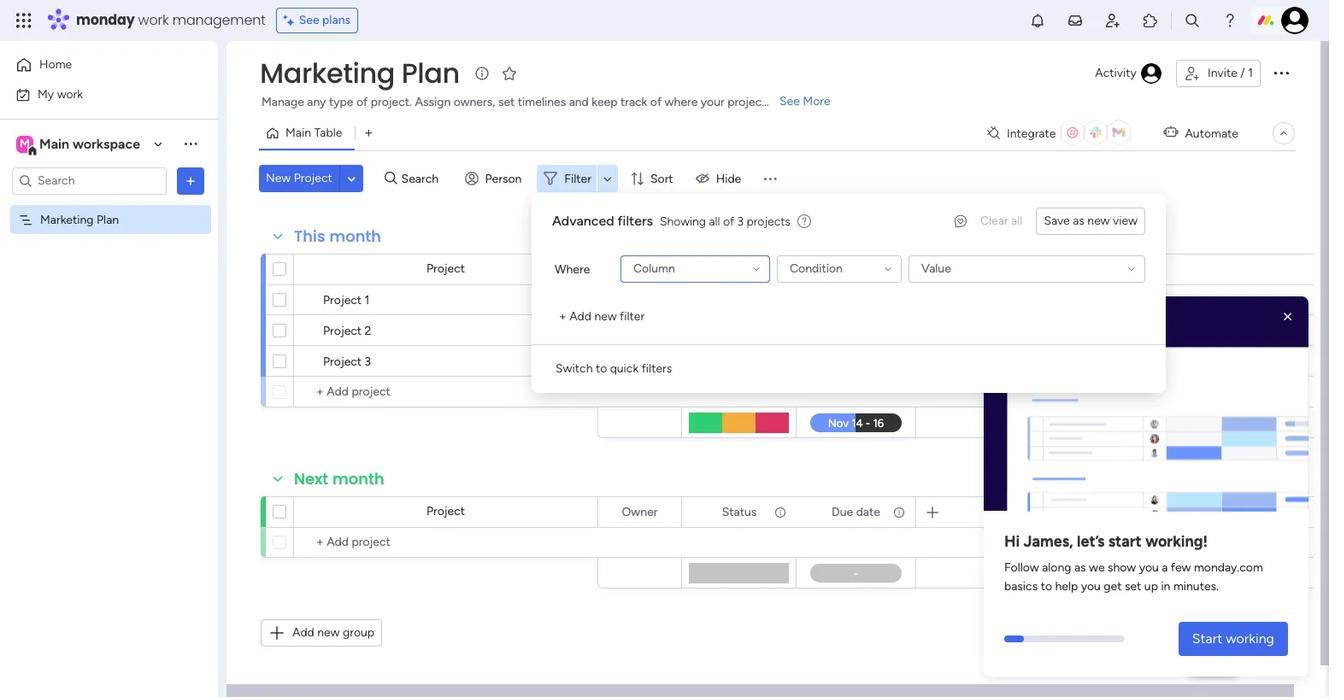 Task type: locate. For each thing, give the bounding box(es) containing it.
options image
[[1271, 62, 1292, 83], [182, 172, 199, 189]]

0 vertical spatial status field
[[718, 260, 761, 279]]

option
[[0, 204, 218, 208]]

0 horizontal spatial marketing
[[40, 212, 94, 227]]

let's
[[1077, 533, 1105, 552]]

few
[[1171, 561, 1191, 576]]

3 inside advanced filters showing all of 3 projects
[[737, 214, 744, 229]]

work inside 'button'
[[57, 87, 83, 101]]

month right this
[[330, 226, 381, 247]]

add new group
[[292, 626, 375, 640]]

1 vertical spatial due date field
[[828, 503, 885, 522]]

2 horizontal spatial of
[[723, 214, 734, 229]]

invite / 1 button
[[1176, 60, 1261, 87]]

status
[[722, 262, 757, 277], [722, 505, 757, 519]]

0 vertical spatial due
[[832, 262, 853, 277]]

in
[[1161, 580, 1171, 594]]

0 vertical spatial new
[[1088, 214, 1110, 228]]

home button
[[10, 51, 184, 79]]

switch to quick filters
[[556, 362, 672, 376]]

1 vertical spatial set
[[1125, 580, 1142, 594]]

marketing up any
[[260, 54, 395, 92]]

1 horizontal spatial plan
[[402, 54, 460, 92]]

marketing plan list box
[[0, 202, 218, 465]]

1 vertical spatial status field
[[718, 503, 761, 522]]

1 vertical spatial options image
[[182, 172, 199, 189]]

workspace image
[[16, 135, 33, 153]]

plan down 'search in workspace' field
[[97, 212, 119, 227]]

1 vertical spatial work
[[57, 87, 83, 101]]

2 vertical spatial new
[[317, 626, 340, 640]]

save
[[1044, 214, 1070, 228]]

Status field
[[718, 260, 761, 279], [718, 503, 761, 522]]

hi james, let's start working!
[[1005, 533, 1208, 552]]

marketing down 'search in workspace' field
[[40, 212, 94, 227]]

1 vertical spatial marketing
[[40, 212, 94, 227]]

column information image
[[774, 263, 787, 277], [893, 506, 906, 519]]

hi
[[1005, 533, 1020, 552]]

0 horizontal spatial work
[[57, 87, 83, 101]]

my work button
[[10, 81, 184, 108]]

2 owner field from the top
[[618, 503, 662, 522]]

all inside button
[[1012, 214, 1023, 228]]

1 due date field from the top
[[828, 260, 885, 279]]

0 vertical spatial date
[[856, 262, 881, 277]]

0 horizontal spatial all
[[709, 214, 720, 229]]

1 horizontal spatial set
[[1125, 580, 1142, 594]]

quick
[[610, 362, 639, 376]]

progress bar
[[1005, 636, 1025, 643]]

new left "view"
[[1088, 214, 1110, 228]]

+ add new filter button
[[552, 304, 652, 331]]

work for my
[[57, 87, 83, 101]]

start working
[[1193, 631, 1275, 647]]

month
[[330, 226, 381, 247], [333, 469, 385, 490]]

1 vertical spatial you
[[1081, 580, 1101, 594]]

all inside advanced filters showing all of 3 projects
[[709, 214, 720, 229]]

see more link
[[778, 93, 833, 110]]

my
[[38, 87, 54, 101]]

lottie animation element
[[984, 297, 1309, 518]]

1 vertical spatial column information image
[[893, 506, 906, 519]]

set left up at bottom right
[[1125, 580, 1142, 594]]

clear
[[981, 214, 1009, 228]]

0 vertical spatial 1
[[1248, 66, 1253, 80]]

as left we
[[1075, 561, 1086, 576]]

0 horizontal spatial main
[[39, 136, 69, 152]]

collapse board header image
[[1277, 127, 1291, 140]]

0 vertical spatial column information image
[[893, 263, 906, 277]]

1 horizontal spatial 1
[[1248, 66, 1253, 80]]

help image
[[1222, 12, 1239, 29]]

marketing
[[260, 54, 395, 92], [40, 212, 94, 227]]

0 horizontal spatial see
[[299, 13, 319, 27]]

This month field
[[290, 226, 386, 248]]

month for this month
[[330, 226, 381, 247]]

1 horizontal spatial to
[[1041, 580, 1053, 594]]

of inside advanced filters showing all of 3 projects
[[723, 214, 734, 229]]

0 horizontal spatial of
[[356, 95, 368, 109]]

+
[[559, 310, 567, 324]]

0 horizontal spatial 3
[[365, 355, 371, 369]]

to left quick
[[596, 362, 607, 376]]

3
[[737, 214, 744, 229], [365, 355, 371, 369]]

invite / 1
[[1208, 66, 1253, 80]]

0 vertical spatial to
[[596, 362, 607, 376]]

filter
[[565, 171, 592, 186]]

0 horizontal spatial 1
[[365, 293, 370, 308]]

1 vertical spatial owner
[[622, 505, 658, 519]]

as right "save" on the top right
[[1073, 214, 1085, 228]]

Marketing Plan field
[[256, 54, 464, 92]]

see left more
[[780, 94, 800, 109]]

next month
[[294, 469, 385, 490]]

along
[[1042, 561, 1072, 576]]

owner
[[622, 262, 658, 277], [622, 505, 658, 519]]

this
[[294, 226, 325, 247]]

0 vertical spatial options image
[[1271, 62, 1292, 83]]

sort button
[[623, 165, 684, 192]]

set
[[498, 95, 515, 109], [1125, 580, 1142, 594]]

date
[[856, 262, 881, 277], [856, 505, 881, 519]]

Owner field
[[618, 260, 662, 279], [618, 503, 662, 522]]

work right monday
[[138, 10, 169, 30]]

1 horizontal spatial work
[[138, 10, 169, 30]]

0 horizontal spatial column information image
[[774, 263, 787, 277]]

1 vertical spatial as
[[1075, 561, 1086, 576]]

to left help
[[1041, 580, 1053, 594]]

1 vertical spatial to
[[1041, 580, 1053, 594]]

main for main table
[[286, 126, 311, 140]]

activity
[[1096, 66, 1137, 80]]

track
[[621, 95, 648, 109]]

group
[[343, 626, 375, 640]]

next
[[294, 469, 328, 490]]

add left the group
[[292, 626, 314, 640]]

filters right quick
[[642, 362, 672, 376]]

all right showing
[[709, 214, 720, 229]]

see inside "button"
[[299, 13, 319, 27]]

column
[[634, 262, 675, 276]]

1 horizontal spatial column information image
[[893, 263, 906, 277]]

marketing plan inside marketing plan list box
[[40, 212, 119, 227]]

1 horizontal spatial marketing
[[260, 54, 395, 92]]

2 due from the top
[[832, 505, 853, 519]]

new inside 'button'
[[595, 310, 617, 324]]

column information image
[[893, 263, 906, 277], [774, 506, 787, 519]]

assign
[[415, 95, 451, 109]]

1 owner field from the top
[[618, 260, 662, 279]]

new for view
[[1088, 214, 1110, 228]]

plan
[[402, 54, 460, 92], [97, 212, 119, 227]]

basics
[[1005, 580, 1038, 594]]

set inside follow along as we show you a few monday.com basics to help you get set up in minutes.
[[1125, 580, 1142, 594]]

marketing plan
[[260, 54, 460, 92], [40, 212, 119, 227]]

add to favorites image
[[501, 65, 518, 82]]

1 horizontal spatial all
[[1012, 214, 1023, 228]]

0 horizontal spatial to
[[596, 362, 607, 376]]

options image right /
[[1271, 62, 1292, 83]]

2 horizontal spatial new
[[1088, 214, 1110, 228]]

where
[[555, 262, 590, 277]]

all right clear
[[1012, 214, 1023, 228]]

1 vertical spatial column information image
[[774, 506, 787, 519]]

1 vertical spatial see
[[780, 94, 800, 109]]

1 horizontal spatial 3
[[737, 214, 744, 229]]

0 vertical spatial due date field
[[828, 260, 885, 279]]

marketing plan up type
[[260, 54, 460, 92]]

1 horizontal spatial main
[[286, 126, 311, 140]]

0 vertical spatial owner
[[622, 262, 658, 277]]

0 vertical spatial 3
[[737, 214, 744, 229]]

filters down sort popup button
[[618, 213, 653, 229]]

0 horizontal spatial add
[[292, 626, 314, 640]]

0 vertical spatial set
[[498, 95, 515, 109]]

plans
[[322, 13, 351, 27]]

Search in workspace field
[[36, 171, 143, 191]]

add
[[570, 310, 592, 324], [292, 626, 314, 640]]

monday work management
[[76, 10, 266, 30]]

set down add to favorites icon at left
[[498, 95, 515, 109]]

1 vertical spatial marketing plan
[[40, 212, 119, 227]]

1 vertical spatial month
[[333, 469, 385, 490]]

0 horizontal spatial plan
[[97, 212, 119, 227]]

2 status from the top
[[722, 505, 757, 519]]

0 horizontal spatial new
[[317, 626, 340, 640]]

1 right /
[[1248, 66, 1253, 80]]

0 vertical spatial see
[[299, 13, 319, 27]]

as inside follow along as we show you a few monday.com basics to help you get set up in minutes.
[[1075, 561, 1086, 576]]

1 horizontal spatial see
[[780, 94, 800, 109]]

as
[[1073, 214, 1085, 228], [1075, 561, 1086, 576]]

new left the group
[[317, 626, 340, 640]]

learn more image
[[798, 214, 811, 230]]

to
[[596, 362, 607, 376], [1041, 580, 1053, 594]]

1 horizontal spatial column information image
[[893, 506, 906, 519]]

new left filter
[[595, 310, 617, 324]]

3 left projects
[[737, 214, 744, 229]]

1 all from the left
[[1012, 214, 1023, 228]]

options image down workspace options icon
[[182, 172, 199, 189]]

Due date field
[[828, 260, 885, 279], [828, 503, 885, 522]]

3 down '2'
[[365, 355, 371, 369]]

1 status from the top
[[722, 262, 757, 277]]

month right next
[[333, 469, 385, 490]]

1 vertical spatial plan
[[97, 212, 119, 227]]

search everything image
[[1184, 12, 1201, 29]]

due
[[832, 262, 853, 277], [832, 505, 853, 519]]

1 vertical spatial status
[[722, 505, 757, 519]]

plan inside marketing plan list box
[[97, 212, 119, 227]]

1
[[1248, 66, 1253, 80], [365, 293, 370, 308]]

1 vertical spatial owner field
[[618, 503, 662, 522]]

1 horizontal spatial new
[[595, 310, 617, 324]]

show board description image
[[472, 65, 492, 82]]

of right the track
[[651, 95, 662, 109]]

new
[[1088, 214, 1110, 228], [595, 310, 617, 324], [317, 626, 340, 640]]

save as new view
[[1044, 214, 1138, 228]]

+ Add project text field
[[303, 382, 590, 403]]

all
[[1012, 214, 1023, 228], [709, 214, 720, 229]]

see left plans
[[299, 13, 319, 27]]

you down we
[[1081, 580, 1101, 594]]

work right my at the top
[[57, 87, 83, 101]]

main for main workspace
[[39, 136, 69, 152]]

projects
[[747, 214, 791, 229]]

0 vertical spatial work
[[138, 10, 169, 30]]

1 due from the top
[[832, 262, 853, 277]]

add right + at the left top of the page
[[570, 310, 592, 324]]

you left a
[[1139, 561, 1159, 576]]

of right type
[[356, 95, 368, 109]]

work for monday
[[138, 10, 169, 30]]

1 horizontal spatial add
[[570, 310, 592, 324]]

1 vertical spatial due
[[832, 505, 853, 519]]

angle down image
[[348, 172, 356, 185]]

0 vertical spatial due date
[[832, 262, 881, 277]]

2 all from the left
[[709, 214, 720, 229]]

main right workspace image
[[39, 136, 69, 152]]

person
[[485, 171, 522, 186]]

1 vertical spatial due date
[[832, 505, 881, 519]]

0 vertical spatial as
[[1073, 214, 1085, 228]]

0 vertical spatial owner field
[[618, 260, 662, 279]]

1 vertical spatial filters
[[642, 362, 672, 376]]

your
[[701, 95, 725, 109]]

0 vertical spatial marketing
[[260, 54, 395, 92]]

1 vertical spatial add
[[292, 626, 314, 640]]

0 vertical spatial month
[[330, 226, 381, 247]]

0 vertical spatial add
[[570, 310, 592, 324]]

sort
[[651, 171, 673, 186]]

1 up '2'
[[365, 293, 370, 308]]

0 vertical spatial filters
[[618, 213, 653, 229]]

due date
[[832, 262, 881, 277], [832, 505, 881, 519]]

main inside button
[[286, 126, 311, 140]]

project.
[[371, 95, 412, 109]]

plan up the assign
[[402, 54, 460, 92]]

of left projects
[[723, 214, 734, 229]]

1 vertical spatial new
[[595, 310, 617, 324]]

add inside 'button'
[[570, 310, 592, 324]]

1 horizontal spatial marketing plan
[[260, 54, 460, 92]]

0 vertical spatial you
[[1139, 561, 1159, 576]]

project 2
[[323, 324, 371, 339]]

main left table
[[286, 126, 311, 140]]

you
[[1139, 561, 1159, 576], [1081, 580, 1101, 594]]

new project button
[[259, 165, 339, 192]]

main inside workspace selection element
[[39, 136, 69, 152]]

monday
[[76, 10, 135, 30]]

main table
[[286, 126, 342, 140]]

status for 1st the 'status' field
[[722, 262, 757, 277]]

1 vertical spatial date
[[856, 505, 881, 519]]

0 horizontal spatial marketing plan
[[40, 212, 119, 227]]

1 inside button
[[1248, 66, 1253, 80]]

see plans
[[299, 13, 351, 27]]

0 vertical spatial status
[[722, 262, 757, 277]]

owners,
[[454, 95, 495, 109]]

marketing plan down 'search in workspace' field
[[40, 212, 119, 227]]



Task type: describe. For each thing, give the bounding box(es) containing it.
advanced filters showing all of 3 projects
[[552, 213, 791, 229]]

new for filter
[[595, 310, 617, 324]]

clear all button
[[974, 208, 1030, 235]]

filters inside button
[[642, 362, 672, 376]]

lottie animation image
[[984, 304, 1309, 518]]

0 horizontal spatial column information image
[[774, 506, 787, 519]]

2 due date field from the top
[[828, 503, 885, 522]]

see more
[[780, 94, 831, 109]]

add new group button
[[261, 620, 382, 647]]

start working button
[[1179, 622, 1289, 657]]

hide button
[[689, 165, 752, 192]]

1 date from the top
[[856, 262, 881, 277]]

switch to quick filters button
[[549, 356, 679, 383]]

timelines
[[518, 95, 566, 109]]

0 horizontal spatial set
[[498, 95, 515, 109]]

home
[[39, 57, 72, 72]]

showing
[[660, 214, 706, 229]]

1 owner from the top
[[622, 262, 658, 277]]

person button
[[458, 165, 532, 192]]

add inside button
[[292, 626, 314, 640]]

project 1
[[323, 293, 370, 308]]

v2 search image
[[385, 169, 397, 188]]

1 horizontal spatial of
[[651, 95, 662, 109]]

filter button
[[537, 165, 618, 192]]

filter
[[620, 310, 645, 324]]

see for see more
[[780, 94, 800, 109]]

follow
[[1005, 561, 1039, 576]]

help
[[1199, 655, 1230, 672]]

this month
[[294, 226, 381, 247]]

automate
[[1185, 126, 1239, 141]]

workspace selection element
[[16, 134, 143, 156]]

minutes.
[[1174, 580, 1219, 594]]

2 status field from the top
[[718, 503, 761, 522]]

manage
[[262, 95, 304, 109]]

Search field
[[397, 167, 449, 191]]

m
[[20, 136, 30, 151]]

autopilot image
[[1164, 122, 1179, 143]]

activity button
[[1089, 60, 1170, 87]]

new
[[266, 171, 291, 186]]

apps image
[[1142, 12, 1159, 29]]

my work
[[38, 87, 83, 101]]

help
[[1055, 580, 1078, 594]]

and
[[569, 95, 589, 109]]

stands.
[[770, 95, 807, 109]]

due for second due date field from the top of the page
[[832, 505, 853, 519]]

main table button
[[259, 120, 355, 147]]

inbox image
[[1067, 12, 1084, 29]]

invite members image
[[1105, 12, 1122, 29]]

1 vertical spatial 1
[[365, 293, 370, 308]]

get
[[1104, 580, 1122, 594]]

condition
[[790, 262, 843, 276]]

v2 user feedback image
[[955, 212, 967, 230]]

working
[[1226, 631, 1275, 647]]

0 vertical spatial column information image
[[774, 263, 787, 277]]

1 vertical spatial 3
[[365, 355, 371, 369]]

as inside button
[[1073, 214, 1085, 228]]

workspace
[[73, 136, 140, 152]]

workspace options image
[[182, 135, 199, 152]]

marketing inside marketing plan list box
[[40, 212, 94, 227]]

project 3
[[323, 355, 371, 369]]

value
[[922, 262, 951, 276]]

show
[[1108, 561, 1137, 576]]

2
[[365, 324, 371, 339]]

we
[[1089, 561, 1105, 576]]

monday.com
[[1194, 561, 1264, 576]]

+ add new filter
[[559, 310, 645, 324]]

new project
[[266, 171, 332, 186]]

0 horizontal spatial you
[[1081, 580, 1101, 594]]

month for next month
[[333, 469, 385, 490]]

start
[[1193, 631, 1223, 647]]

type
[[329, 95, 354, 109]]

dapulse integrations image
[[987, 127, 1000, 140]]

to inside switch to quick filters button
[[596, 362, 607, 376]]

where
[[665, 95, 698, 109]]

more
[[803, 94, 831, 109]]

add view image
[[365, 127, 372, 140]]

keep
[[592, 95, 618, 109]]

follow along as we show you a few monday.com basics to help you get set up in minutes.
[[1005, 561, 1264, 594]]

up
[[1145, 580, 1158, 594]]

project inside button
[[294, 171, 332, 186]]

arrow down image
[[598, 168, 618, 189]]

see plans button
[[276, 8, 358, 33]]

start
[[1109, 533, 1142, 552]]

close image
[[1280, 309, 1297, 326]]

2 due date from the top
[[832, 505, 881, 519]]

advanced
[[552, 213, 614, 229]]

/
[[1241, 66, 1246, 80]]

working!
[[1146, 533, 1208, 552]]

status for 2nd the 'status' field from the top
[[722, 505, 757, 519]]

james peterson image
[[1282, 7, 1309, 34]]

hide
[[716, 171, 742, 186]]

invite
[[1208, 66, 1238, 80]]

view
[[1113, 214, 1138, 228]]

project
[[728, 95, 767, 109]]

+ Add project text field
[[303, 533, 590, 553]]

Next month field
[[290, 469, 389, 491]]

1 horizontal spatial options image
[[1271, 62, 1292, 83]]

select product image
[[15, 12, 32, 29]]

0 horizontal spatial options image
[[182, 172, 199, 189]]

1 due date from the top
[[832, 262, 881, 277]]

management
[[172, 10, 266, 30]]

integrate
[[1007, 126, 1056, 141]]

1 horizontal spatial you
[[1139, 561, 1159, 576]]

see for see plans
[[299, 13, 319, 27]]

due for 1st due date field from the top of the page
[[832, 262, 853, 277]]

switch
[[556, 362, 593, 376]]

manage any type of project. assign owners, set timelines and keep track of where your project stands.
[[262, 95, 807, 109]]

0 vertical spatial marketing plan
[[260, 54, 460, 92]]

notifications image
[[1029, 12, 1047, 29]]

1 status field from the top
[[718, 260, 761, 279]]

menu image
[[762, 170, 779, 187]]

to inside follow along as we show you a few monday.com basics to help you get set up in minutes.
[[1041, 580, 1053, 594]]

2 date from the top
[[856, 505, 881, 519]]

table
[[314, 126, 342, 140]]

main workspace
[[39, 136, 140, 152]]

clear all
[[981, 214, 1023, 228]]

any
[[307, 95, 326, 109]]

0 vertical spatial plan
[[402, 54, 460, 92]]

save as new view button
[[1037, 208, 1146, 235]]

2 owner from the top
[[622, 505, 658, 519]]

james,
[[1024, 533, 1074, 552]]



Task type: vqa. For each thing, say whether or not it's contained in the screenshot.
'workflow'
no



